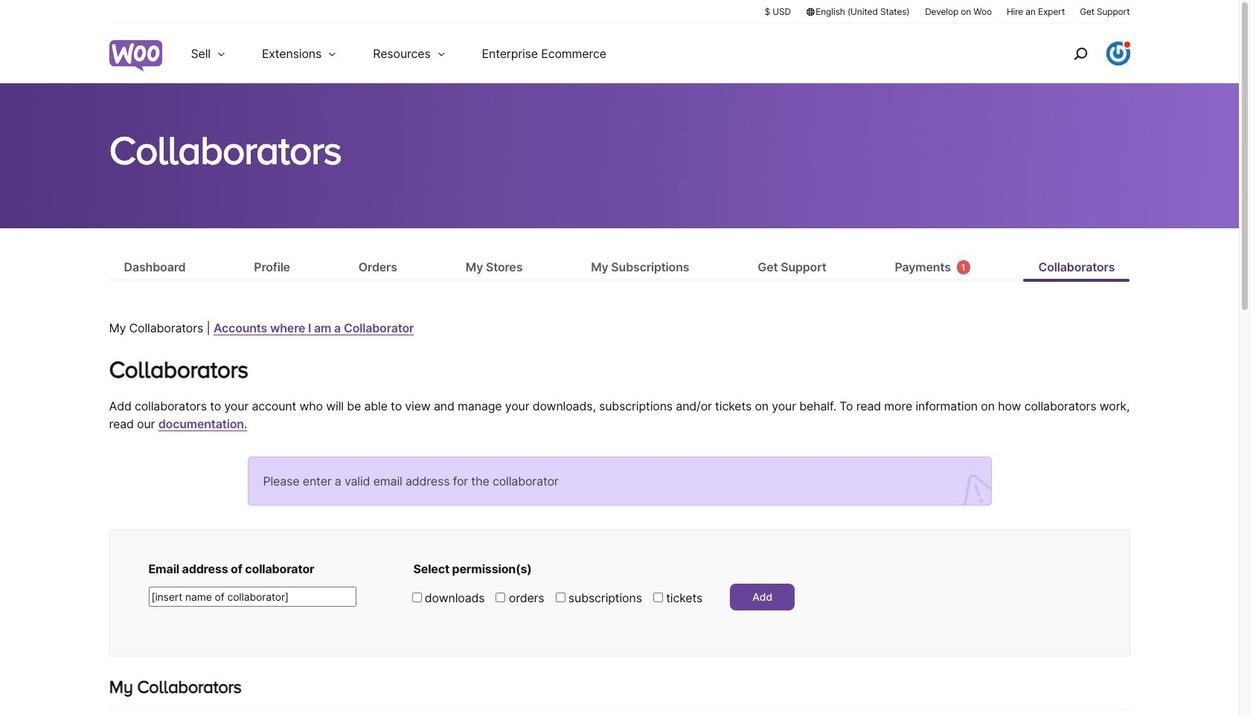 Task type: describe. For each thing, give the bounding box(es) containing it.
service navigation menu element
[[1042, 29, 1131, 78]]

search image
[[1069, 42, 1093, 66]]

open account menu image
[[1107, 42, 1131, 66]]



Task type: locate. For each thing, give the bounding box(es) containing it.
None checkbox
[[412, 593, 422, 603], [654, 593, 663, 603], [412, 593, 422, 603], [654, 593, 663, 603]]

None checkbox
[[496, 593, 506, 603], [556, 593, 565, 603], [496, 593, 506, 603], [556, 593, 565, 603]]



Task type: vqa. For each thing, say whether or not it's contained in the screenshot.
THE "SEARCH" image
yes



